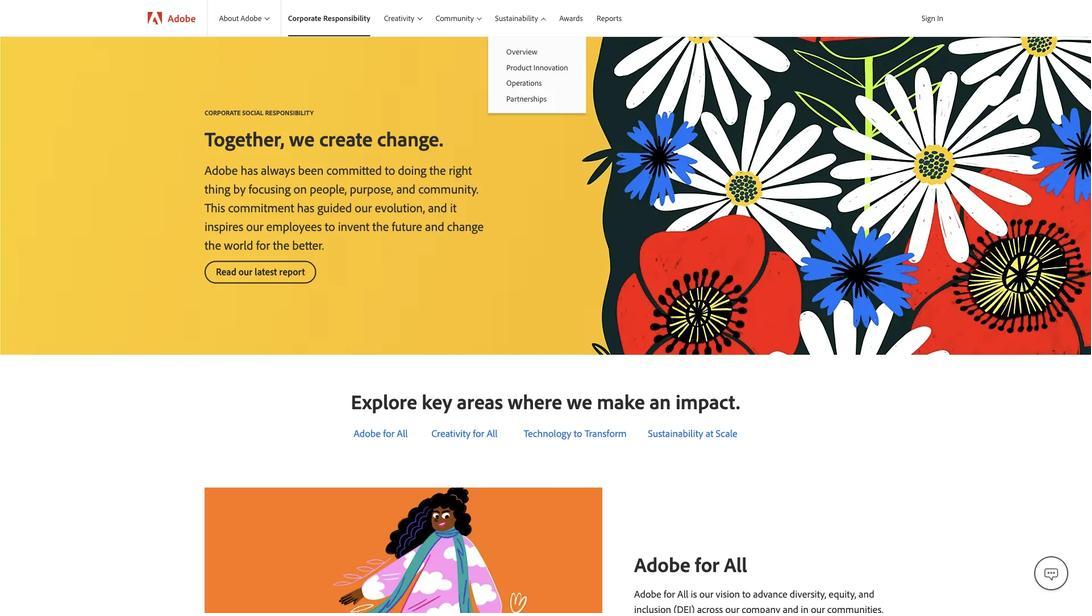 Task type: locate. For each thing, give the bounding box(es) containing it.
corporate
[[288, 13, 321, 23], [205, 108, 241, 117]]

been
[[298, 162, 324, 178]]

our right read
[[239, 266, 253, 278]]

create
[[319, 126, 373, 151]]

our
[[355, 200, 372, 215], [246, 218, 263, 234], [239, 266, 253, 278], [700, 588, 714, 601], [726, 603, 740, 614], [811, 603, 825, 614]]

1 vertical spatial sustainability
[[648, 427, 704, 440]]

reports
[[597, 13, 622, 23]]

explore
[[351, 389, 417, 415]]

0 vertical spatial creativity
[[384, 13, 415, 23]]

together,
[[205, 126, 285, 151]]

to left transform
[[574, 427, 582, 440]]

sign in
[[922, 13, 944, 23]]

focusing
[[249, 181, 291, 197]]

for
[[256, 237, 270, 253], [383, 427, 395, 440], [473, 427, 485, 440], [695, 552, 720, 578], [664, 588, 675, 601]]

this
[[205, 200, 225, 215]]

report
[[279, 266, 305, 278]]

operations link
[[488, 75, 586, 91]]

adobe for all up is
[[634, 552, 747, 578]]

all left is
[[678, 588, 689, 601]]

corporate left responsibility on the top of the page
[[288, 13, 321, 23]]

creativity for creativity for all
[[432, 427, 471, 440]]

change.
[[377, 126, 444, 151]]

better.
[[292, 237, 324, 253]]

all inside adobe for all is our vision to advance diversity, equity, and inclusion (dei) across our company and in our communities
[[678, 588, 689, 601]]

adobe
[[168, 12, 196, 24], [241, 13, 262, 23], [205, 162, 238, 178], [354, 427, 381, 440], [634, 552, 691, 578], [634, 588, 662, 601]]

corporate left the social
[[205, 108, 241, 117]]

awards link
[[553, 0, 590, 36]]

sustainability up overview
[[495, 13, 538, 23]]

on
[[294, 181, 307, 197]]

scale
[[716, 427, 738, 440]]

to left doing
[[385, 162, 395, 178]]

innovation
[[534, 62, 568, 72]]

sustainability at scale
[[648, 427, 738, 440]]

group
[[488, 36, 586, 113]]

social
[[242, 108, 264, 117]]

0 vertical spatial we
[[289, 126, 315, 151]]

0 vertical spatial has
[[241, 162, 258, 178]]

the left future
[[373, 218, 389, 234]]

for up (dei)
[[664, 588, 675, 601]]

inspires
[[205, 218, 243, 234]]

0 vertical spatial adobe for all
[[354, 427, 408, 440]]

our right is
[[700, 588, 714, 601]]

for down explore
[[383, 427, 395, 440]]

we up technology to transform link at bottom
[[567, 389, 592, 415]]

partnerships link
[[488, 91, 586, 107]]

our down vision
[[726, 603, 740, 614]]

creativity
[[384, 13, 415, 23], [432, 427, 471, 440]]

and left in
[[783, 603, 799, 614]]

we down responsibility
[[289, 126, 315, 151]]

creativity for all
[[432, 427, 498, 440]]

0 horizontal spatial sustainability
[[495, 13, 538, 23]]

0 vertical spatial sustainability
[[495, 13, 538, 23]]

change
[[447, 218, 484, 234]]

in
[[938, 13, 944, 23]]

reports link
[[590, 0, 629, 36]]

adobe for all
[[354, 427, 408, 440], [634, 552, 747, 578]]

and left it
[[428, 200, 447, 215]]

our right in
[[811, 603, 825, 614]]

group containing overview
[[488, 36, 586, 113]]

1 vertical spatial creativity
[[432, 427, 471, 440]]

creativity inside 'popup button'
[[384, 13, 415, 23]]

the down employees
[[273, 237, 289, 253]]

and
[[396, 181, 416, 197], [428, 200, 447, 215], [425, 218, 444, 234], [859, 588, 875, 601], [783, 603, 799, 614]]

technology to transform
[[524, 427, 627, 440]]

equity,
[[829, 588, 857, 601]]

creativity right responsibility on the top of the page
[[384, 13, 415, 23]]

0 horizontal spatial corporate
[[205, 108, 241, 117]]

the
[[430, 162, 446, 178], [373, 218, 389, 234], [205, 237, 221, 253], [273, 237, 289, 253]]

always
[[261, 162, 295, 178]]

for down areas
[[473, 427, 485, 440]]

1 horizontal spatial corporate
[[288, 13, 321, 23]]

adobe inside adobe has always been committed to doing the right thing by focusing on people, purpose, and community. this commitment has guided our evolution, and it inspires our employees to invent the future and change the world for the better.
[[205, 162, 238, 178]]

world
[[224, 237, 253, 253]]

where
[[508, 389, 562, 415]]

community button
[[429, 0, 488, 36]]

all
[[397, 427, 408, 440], [487, 427, 498, 440], [724, 552, 747, 578], [678, 588, 689, 601]]

creativity down key
[[432, 427, 471, 440]]

the up community.
[[430, 162, 446, 178]]

commitment
[[228, 200, 294, 215]]

0 vertical spatial corporate
[[288, 13, 321, 23]]

impact.
[[676, 389, 740, 415]]

1 horizontal spatial has
[[297, 200, 314, 215]]

across
[[697, 603, 723, 614]]

for up is
[[695, 552, 720, 578]]

inclusion
[[634, 603, 672, 614]]

our down purpose,
[[355, 200, 372, 215]]

0 horizontal spatial creativity
[[384, 13, 415, 23]]

sustainability inside sustainability popup button
[[495, 13, 538, 23]]

operations
[[507, 78, 542, 88]]

it
[[450, 200, 457, 215]]

sustainability for sustainability
[[495, 13, 538, 23]]

1 vertical spatial corporate
[[205, 108, 241, 117]]

0 horizontal spatial adobe for all
[[354, 427, 408, 440]]

company
[[742, 603, 781, 614]]

1 vertical spatial has
[[297, 200, 314, 215]]

awards
[[559, 13, 583, 23]]

has
[[241, 162, 258, 178], [297, 200, 314, 215]]

corporate responsibility link
[[281, 0, 377, 36]]

has down "on"
[[297, 200, 314, 215]]

doing
[[398, 162, 427, 178]]

has up by at the left
[[241, 162, 258, 178]]

overview link
[[488, 44, 586, 59]]

sustainability
[[495, 13, 538, 23], [648, 427, 704, 440]]

for right world on the top of the page
[[256, 237, 270, 253]]

1 horizontal spatial we
[[567, 389, 592, 415]]

adobe for all down explore
[[354, 427, 408, 440]]

about adobe button
[[208, 0, 281, 36]]

sustainability left at
[[648, 427, 704, 440]]

1 vertical spatial we
[[567, 389, 592, 415]]

1 vertical spatial adobe for all
[[634, 552, 747, 578]]

technology
[[524, 427, 572, 440]]

together, we create change.
[[205, 126, 444, 151]]

guided
[[317, 200, 352, 215]]

1 horizontal spatial sustainability
[[648, 427, 704, 440]]

to right vision
[[743, 588, 751, 601]]

people,
[[310, 181, 347, 197]]

overview
[[507, 47, 538, 57]]

adobe inside adobe link
[[168, 12, 196, 24]]

1 horizontal spatial creativity
[[432, 427, 471, 440]]

adobe inside adobe for all is our vision to advance diversity, equity, and inclusion (dei) across our company and in our communities
[[634, 588, 662, 601]]

sustainability for sustainability at scale
[[648, 427, 704, 440]]



Task type: describe. For each thing, give the bounding box(es) containing it.
the down inspires
[[205, 237, 221, 253]]

employees
[[266, 218, 322, 234]]

about adobe
[[219, 13, 262, 23]]

all down areas
[[487, 427, 498, 440]]

and up 'evolution,'
[[396, 181, 416, 197]]

is
[[691, 588, 697, 601]]

adobe for all link
[[354, 427, 408, 440]]

technology to transform link
[[524, 427, 627, 440]]

adobe inside about adobe "dropdown button"
[[241, 13, 262, 23]]

sign
[[922, 13, 936, 23]]

an
[[650, 389, 671, 415]]

sustainability at scale link
[[648, 427, 738, 440]]

our inside read our latest report link
[[239, 266, 253, 278]]

make
[[597, 389, 645, 415]]

adobe link
[[136, 0, 207, 36]]

to down guided
[[325, 218, 335, 234]]

thing
[[205, 181, 231, 197]]

to inside adobe for all is our vision to advance diversity, equity, and inclusion (dei) across our company and in our communities
[[743, 588, 751, 601]]

creativity button
[[377, 0, 429, 36]]

purpose,
[[350, 181, 394, 197]]

in
[[801, 603, 809, 614]]

by
[[233, 181, 246, 197]]

corporate for corporate social responsibility
[[205, 108, 241, 117]]

explore key areas where we make an impact.
[[351, 389, 740, 415]]

corporate social responsibility
[[205, 108, 314, 117]]

vision
[[716, 588, 740, 601]]

read our latest report
[[216, 266, 305, 278]]

community.
[[419, 181, 479, 197]]

partnerships
[[507, 94, 547, 104]]

future
[[392, 218, 422, 234]]

responsibility
[[265, 108, 314, 117]]

transform
[[585, 427, 627, 440]]

community
[[436, 13, 474, 23]]

product innovation
[[507, 62, 568, 72]]

invent
[[338, 218, 370, 234]]

our down commitment
[[246, 218, 263, 234]]

areas
[[457, 389, 503, 415]]

advance
[[753, 588, 788, 601]]

sustainability button
[[488, 0, 553, 36]]

sign in button
[[920, 9, 946, 28]]

latest
[[255, 266, 277, 278]]

corporate responsibility
[[288, 13, 370, 23]]

corporate for corporate responsibility
[[288, 13, 321, 23]]

right
[[449, 162, 472, 178]]

all up vision
[[724, 552, 747, 578]]

all down explore
[[397, 427, 408, 440]]

product
[[507, 62, 532, 72]]

and right future
[[425, 218, 444, 234]]

0 horizontal spatial has
[[241, 162, 258, 178]]

responsibility
[[323, 13, 370, 23]]

read
[[216, 266, 236, 278]]

and right 'equity,'
[[859, 588, 875, 601]]

about
[[219, 13, 239, 23]]

product innovation link
[[488, 59, 586, 75]]

adobe has always been committed to doing the right thing by focusing on people, purpose, and community. this commitment has guided our evolution, and it inspires our employees to invent the future and change the world for the better.
[[205, 162, 484, 253]]

0 horizontal spatial we
[[289, 126, 315, 151]]

committed
[[327, 162, 382, 178]]

for inside adobe for all is our vision to advance diversity, equity, and inclusion (dei) across our company and in our communities
[[664, 588, 675, 601]]

creativity for creativity
[[384, 13, 415, 23]]

diversity,
[[790, 588, 827, 601]]

read our latest report link
[[205, 261, 316, 284]]

adobe for all is our vision to advance diversity, equity, and inclusion (dei) across our company and in our communities
[[634, 588, 884, 614]]

evolution,
[[375, 200, 425, 215]]

1 horizontal spatial adobe for all
[[634, 552, 747, 578]]

(dei)
[[674, 603, 695, 614]]

creativity for all link
[[432, 427, 498, 440]]

at
[[706, 427, 714, 440]]

key
[[422, 389, 452, 415]]

for inside adobe has always been committed to doing the right thing by focusing on people, purpose, and community. this commitment has guided our evolution, and it inspires our employees to invent the future and change the world for the better.
[[256, 237, 270, 253]]



Task type: vqa. For each thing, say whether or not it's contained in the screenshot.
EXPERIENCE MANAGER ASSETS (DAM) link
no



